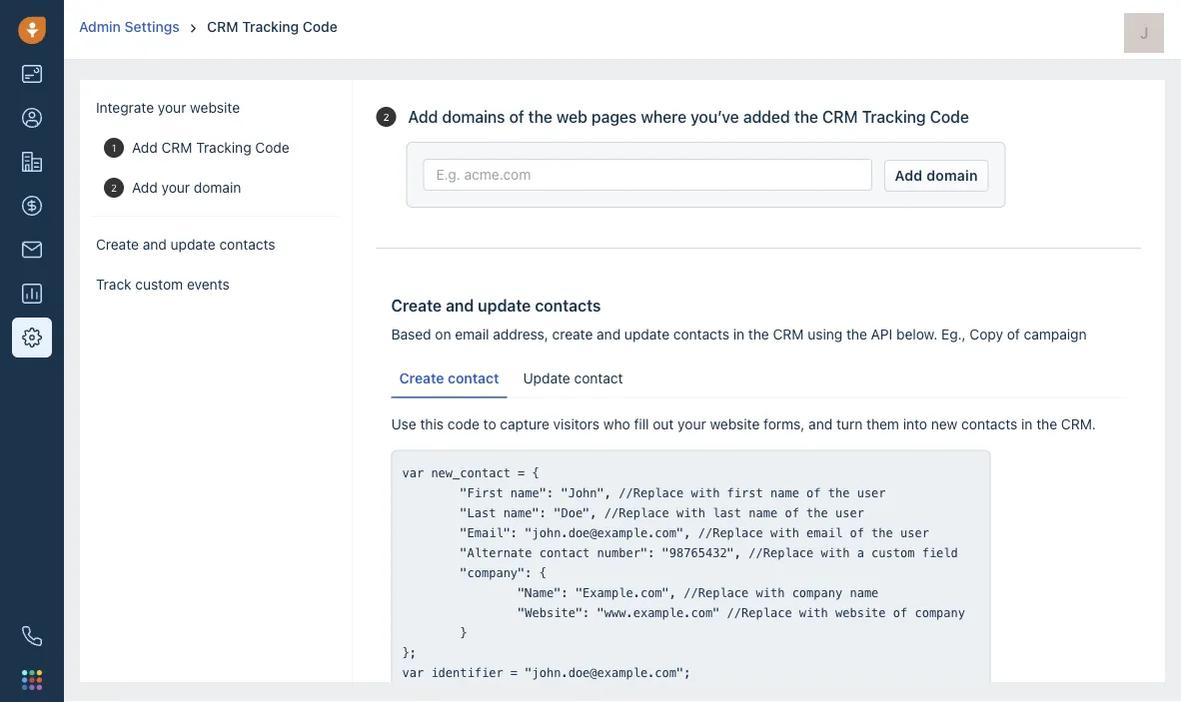 Task type: locate. For each thing, give the bounding box(es) containing it.
1 horizontal spatial domain
[[926, 167, 978, 184]]

and up email
[[446, 296, 474, 315]]

1
[[112, 142, 116, 153]]

1 vertical spatial your
[[161, 179, 190, 196]]

create down based
[[399, 370, 444, 387]]

2 horizontal spatial update
[[624, 326, 669, 343]]

website
[[190, 99, 240, 116], [710, 416, 760, 432]]

your for integrate
[[158, 99, 186, 116]]

1 horizontal spatial update
[[478, 296, 531, 315]]

track
[[96, 276, 131, 293]]

domain
[[926, 167, 978, 184], [194, 179, 241, 196]]

contacts up events
[[219, 236, 275, 253]]

domains
[[442, 107, 505, 126]]

visitors
[[553, 416, 600, 432]]

0 vertical spatial tracking
[[242, 18, 299, 35]]

create up based
[[391, 296, 442, 315]]

0 horizontal spatial website
[[190, 99, 240, 116]]

update
[[170, 236, 216, 253], [478, 296, 531, 315], [624, 326, 669, 343]]

your right integrate
[[158, 99, 186, 116]]

website up "add crm tracking code"
[[190, 99, 240, 116]]

email
[[455, 326, 489, 343]]

1 horizontal spatial in
[[1021, 416, 1033, 432]]

0 horizontal spatial code
[[255, 139, 289, 156]]

add for add domains of the web pages where you've added the crm tracking code
[[408, 107, 438, 126]]

your for add
[[161, 179, 190, 196]]

2
[[383, 111, 389, 122], [111, 182, 117, 193]]

1 vertical spatial update
[[478, 296, 531, 315]]

1 vertical spatial website
[[710, 416, 760, 432]]

copy
[[970, 326, 1003, 343]]

contact up the who on the bottom of page
[[574, 370, 623, 387]]

update contact
[[523, 370, 623, 387]]

create
[[552, 326, 593, 343]]

contact for create contact
[[448, 370, 499, 387]]

in left crm. at bottom
[[1021, 416, 1033, 432]]

1 horizontal spatial code
[[303, 18, 338, 35]]

code
[[303, 18, 338, 35], [930, 107, 969, 126], [255, 139, 289, 156]]

update up address,
[[478, 296, 531, 315]]

crm
[[207, 18, 238, 35], [822, 107, 858, 126], [161, 139, 192, 156], [773, 326, 804, 343]]

update right create on the top of page
[[624, 326, 669, 343]]

add inside add domain button
[[895, 167, 923, 184]]

add
[[408, 107, 438, 126], [132, 139, 158, 156], [895, 167, 923, 184], [132, 179, 158, 196]]

crm right settings
[[207, 18, 238, 35]]

you've
[[691, 107, 739, 126]]

1 horizontal spatial 2
[[383, 111, 389, 122]]

0 horizontal spatial 2
[[111, 182, 117, 193]]

1 horizontal spatial website
[[710, 416, 760, 432]]

contact down email
[[448, 370, 499, 387]]

1 contact from the left
[[448, 370, 499, 387]]

0 vertical spatial of
[[509, 107, 524, 126]]

E.g. acme.com text field
[[423, 159, 872, 191]]

2 left domains
[[383, 111, 389, 122]]

campaign
[[1024, 326, 1087, 343]]

based
[[391, 326, 431, 343]]

who
[[603, 416, 630, 432]]

create and update contacts up events
[[96, 236, 275, 253]]

0 horizontal spatial create and update contacts
[[96, 236, 275, 253]]

0 horizontal spatial update
[[170, 236, 216, 253]]

contacts
[[219, 236, 275, 253], [535, 296, 601, 315], [673, 326, 729, 343], [961, 416, 1017, 432]]

your
[[158, 99, 186, 116], [161, 179, 190, 196], [678, 416, 706, 432]]

in
[[733, 326, 744, 343], [1021, 416, 1033, 432]]

the left crm. at bottom
[[1036, 416, 1057, 432]]

create and update contacts up email
[[391, 296, 601, 315]]

and up custom
[[143, 236, 167, 253]]

integrate
[[96, 99, 154, 116]]

pages
[[591, 107, 637, 126]]

contact
[[448, 370, 499, 387], [574, 370, 623, 387]]

in left using
[[733, 326, 744, 343]]

where
[[641, 107, 686, 126]]

2 down the 1
[[111, 182, 117, 193]]

1 vertical spatial create and update contacts
[[391, 296, 601, 315]]

create
[[96, 236, 139, 253], [391, 296, 442, 315], [399, 370, 444, 387]]

None text field
[[402, 463, 980, 702]]

of
[[509, 107, 524, 126], [1007, 326, 1020, 343]]

update
[[523, 370, 570, 387]]

domain inside button
[[926, 167, 978, 184]]

update up events
[[170, 236, 216, 253]]

your right out
[[678, 416, 706, 432]]

create contact
[[399, 370, 499, 387]]

0 vertical spatial update
[[170, 236, 216, 253]]

2 horizontal spatial code
[[930, 107, 969, 126]]

1 vertical spatial create
[[391, 296, 442, 315]]

web
[[556, 107, 587, 126]]

1 vertical spatial of
[[1007, 326, 1020, 343]]

create and update contacts
[[96, 236, 275, 253], [391, 296, 601, 315]]

0 vertical spatial in
[[733, 326, 744, 343]]

the right added
[[794, 107, 818, 126]]

0 horizontal spatial contact
[[448, 370, 499, 387]]

crm.
[[1061, 416, 1096, 432]]

2 contact from the left
[[574, 370, 623, 387]]

of right 'copy'
[[1007, 326, 1020, 343]]

tracking
[[242, 18, 299, 35], [862, 107, 926, 126], [196, 139, 251, 156]]

eg.,
[[941, 326, 966, 343]]

1 vertical spatial tracking
[[862, 107, 926, 126]]

create up track
[[96, 236, 139, 253]]

1 horizontal spatial contact
[[574, 370, 623, 387]]

admin settings link
[[79, 18, 183, 35]]

crm tracking code
[[207, 18, 338, 35]]

the
[[528, 107, 552, 126], [794, 107, 818, 126], [748, 326, 769, 343], [846, 326, 867, 343], [1036, 416, 1057, 432]]

and right create on the top of page
[[597, 326, 621, 343]]

contacts up out
[[673, 326, 729, 343]]

website left forms,
[[710, 416, 760, 432]]

and
[[143, 236, 167, 253], [446, 296, 474, 315], [597, 326, 621, 343], [808, 416, 833, 432]]

add crm tracking code
[[132, 139, 289, 156]]

2 vertical spatial create
[[399, 370, 444, 387]]

1 vertical spatial in
[[1021, 416, 1033, 432]]

2 vertical spatial tracking
[[196, 139, 251, 156]]

fill
[[634, 416, 649, 432]]

contact for update contact
[[574, 370, 623, 387]]

of right domains
[[509, 107, 524, 126]]

1 horizontal spatial create and update contacts
[[391, 296, 601, 315]]

0 vertical spatial your
[[158, 99, 186, 116]]

2 vertical spatial code
[[255, 139, 289, 156]]

out
[[653, 416, 674, 432]]

and left turn
[[808, 416, 833, 432]]

create for update contact
[[399, 370, 444, 387]]

0 vertical spatial create and update contacts
[[96, 236, 275, 253]]

0 vertical spatial code
[[303, 18, 338, 35]]

your down "add crm tracking code"
[[161, 179, 190, 196]]

address,
[[493, 326, 548, 343]]



Task type: vqa. For each thing, say whether or not it's contained in the screenshot.
Add corresponding to Add your domain
yes



Task type: describe. For each thing, give the bounding box(es) containing it.
admin settings
[[79, 18, 180, 35]]

2 vertical spatial update
[[624, 326, 669, 343]]

based on email address, create and update contacts in the crm using the api below. eg., copy of campaign
[[391, 326, 1087, 343]]

admin
[[79, 18, 121, 35]]

add for add your domain
[[132, 179, 158, 196]]

crm down integrate your website
[[161, 139, 192, 156]]

add for add domain
[[895, 167, 923, 184]]

add your domain
[[132, 179, 241, 196]]

add domains of the web pages where you've added the crm tracking code
[[408, 107, 969, 126]]

0 horizontal spatial of
[[509, 107, 524, 126]]

track custom events
[[96, 276, 229, 293]]

using
[[808, 326, 842, 343]]

forms,
[[763, 416, 805, 432]]

them
[[866, 416, 899, 432]]

below.
[[896, 326, 937, 343]]

integrate your website
[[96, 99, 240, 116]]

custom
[[135, 276, 183, 293]]

0 horizontal spatial in
[[733, 326, 744, 343]]

on
[[435, 326, 451, 343]]

use
[[391, 416, 416, 432]]

1 vertical spatial code
[[930, 107, 969, 126]]

create for based on email address, create and update contacts in the crm using the api below. eg., copy of campaign
[[391, 296, 442, 315]]

add domain button
[[884, 160, 989, 192]]

added
[[743, 107, 790, 126]]

contacts right new
[[961, 416, 1017, 432]]

phone image
[[22, 626, 42, 646]]

the left using
[[748, 326, 769, 343]]

to
[[483, 416, 496, 432]]

settings
[[124, 18, 180, 35]]

use this code to capture visitors who fill out your website forms, and turn them into new contacts in the crm.
[[391, 416, 1096, 432]]

turn
[[836, 416, 863, 432]]

new
[[931, 416, 958, 432]]

capture
[[500, 416, 549, 432]]

add for add crm tracking code
[[132, 139, 158, 156]]

add domain
[[895, 167, 978, 184]]

freshworks switcher image
[[22, 670, 42, 690]]

contacts up create on the top of page
[[535, 296, 601, 315]]

events
[[187, 276, 229, 293]]

code
[[447, 416, 479, 432]]

the left web
[[528, 107, 552, 126]]

1 horizontal spatial of
[[1007, 326, 1020, 343]]

0 horizontal spatial domain
[[194, 179, 241, 196]]

1 vertical spatial 2
[[111, 182, 117, 193]]

crm right added
[[822, 107, 858, 126]]

0 vertical spatial create
[[96, 236, 139, 253]]

api
[[871, 326, 892, 343]]

this
[[420, 416, 444, 432]]

crm left using
[[773, 326, 804, 343]]

0 vertical spatial 2
[[383, 111, 389, 122]]

into
[[903, 416, 927, 432]]

2 vertical spatial your
[[678, 416, 706, 432]]

0 vertical spatial website
[[190, 99, 240, 116]]

the left api
[[846, 326, 867, 343]]

phone element
[[12, 616, 52, 656]]



